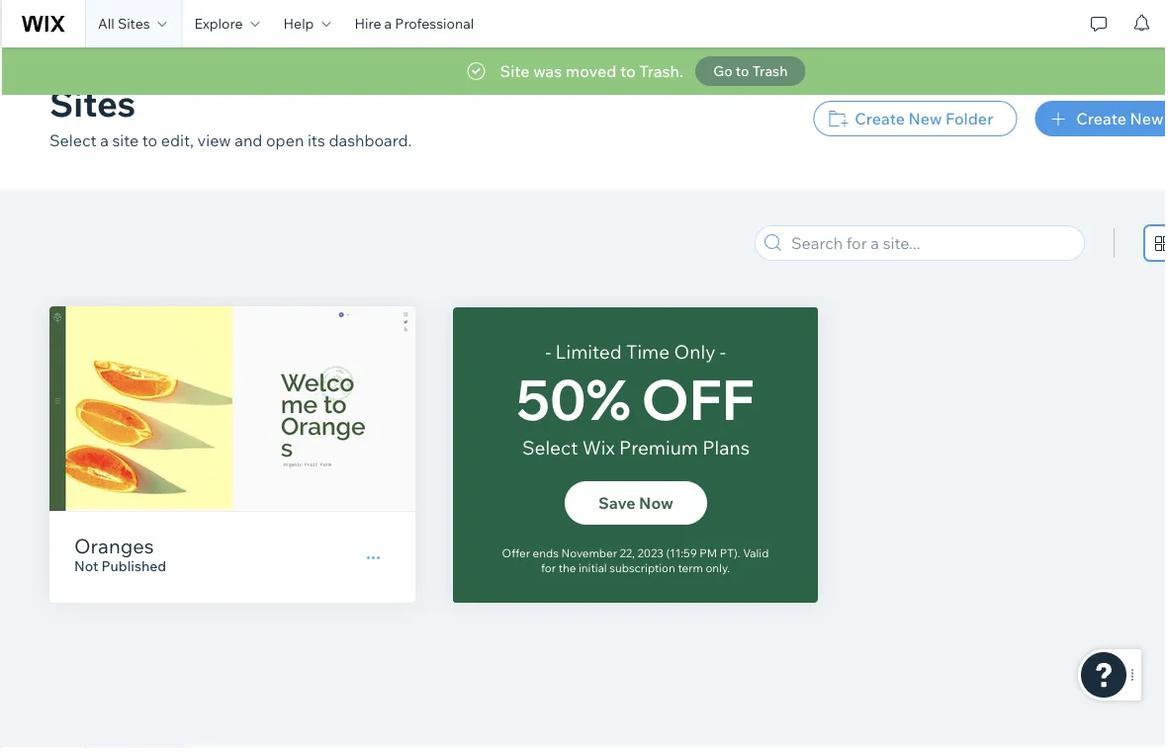 Task type: vqa. For each thing, say whether or not it's contained in the screenshot.
advanced-section Element
no



Task type: locate. For each thing, give the bounding box(es) containing it.
valid
[[743, 546, 769, 560]]

1 vertical spatial sites
[[49, 80, 136, 125]]

: left 03
[[582, 328, 596, 385]]

0 horizontal spatial create
[[855, 109, 905, 129]]

hours
[[609, 330, 650, 348], [517, 461, 554, 477]]

now up (11:59
[[652, 496, 687, 515]]

1 horizontal spatial -
[[720, 340, 726, 364]]

final
[[573, 330, 605, 348]]

now
[[639, 494, 674, 513], [652, 496, 687, 515]]

0 horizontal spatial :
[[582, 328, 596, 385]]

to left get
[[654, 330, 668, 348]]

create new 
[[1077, 109, 1165, 129]]

site was moved to trash. alert
[[2, 47, 1165, 95]]

1 horizontal spatial a
[[384, 15, 392, 32]]

a left site
[[100, 131, 109, 150]]

1 horizontal spatial new
[[1130, 109, 1164, 129]]

premium
[[619, 436, 699, 460]]

minutes
[[605, 461, 655, 477]]

:
[[582, 328, 596, 385], [675, 328, 688, 385]]

to right site
[[142, 131, 158, 150]]

0 vertical spatial select
[[49, 131, 97, 150]]

pt).
[[720, 546, 741, 560]]

to inside 'button'
[[736, 62, 749, 80]]

folder
[[946, 109, 994, 129]]

34 : 03 : 37
[[516, 328, 754, 385]]

dashboard.
[[329, 131, 412, 150]]

plans.
[[748, 563, 779, 577]]

22,
[[620, 546, 635, 560]]

hours right final
[[609, 330, 650, 348]]

select left wix
[[522, 436, 578, 460]]

subscription down 2023
[[610, 561, 676, 575]]

go
[[714, 62, 733, 80]]

plans
[[703, 436, 750, 460]]

off
[[642, 365, 755, 434]]

save
[[599, 494, 636, 513]]

to right go
[[736, 62, 749, 80]]

subscription
[[610, 561, 676, 575], [607, 563, 669, 577]]

offer ends november 22, 2023 (11:59 pm pt). valid for the initial subscription term only.
[[502, 546, 769, 575]]

0 horizontal spatial new
[[909, 109, 942, 129]]

2 - from the left
[[720, 340, 726, 364]]

0 horizontal spatial a
[[100, 131, 109, 150]]

trash.
[[639, 61, 684, 81]]

ends
[[533, 546, 559, 560]]

create
[[855, 109, 905, 129], [1077, 109, 1127, 129]]

1 horizontal spatial create
[[1077, 109, 1127, 129]]

0 horizontal spatial select
[[49, 131, 97, 150]]

upgrade now
[[582, 496, 687, 515]]

the
[[559, 561, 576, 575], [558, 563, 574, 577]]

view
[[197, 131, 231, 150]]

2 create from the left
[[1077, 109, 1127, 129]]

a inside "sites select a site to edit, view and open its dashboard."
[[100, 131, 109, 150]]

- right only on the right of the page
[[720, 340, 726, 364]]

0 horizontal spatial hours
[[517, 461, 554, 477]]

now right save
[[639, 494, 674, 513]]

1 horizontal spatial select
[[522, 436, 578, 460]]

1 horizontal spatial hours
[[609, 330, 650, 348]]

edit,
[[161, 131, 194, 150]]

create new button
[[1035, 101, 1165, 137]]

select
[[49, 131, 97, 150], [522, 436, 578, 460]]

initial
[[579, 561, 607, 575], [578, 563, 604, 577]]

save now
[[599, 494, 674, 513]]

sites right all
[[118, 15, 150, 32]]

subscription down 22,
[[607, 563, 669, 577]]

2 the from the top
[[558, 563, 574, 577]]

professional
[[395, 15, 474, 32]]

wix
[[582, 436, 615, 460]]

published
[[101, 558, 166, 575]]

hire a professional link
[[343, 0, 486, 47]]

1 create from the left
[[855, 109, 905, 129]]

a right hire
[[384, 15, 392, 32]]

offer
[[502, 546, 530, 560]]

- left limited
[[545, 340, 551, 364]]

2 : from the left
[[675, 328, 688, 385]]

final hours to get
[[573, 330, 697, 348]]

hours down 50%
[[517, 461, 554, 477]]

Search for a site... field
[[786, 227, 1078, 260]]

0 horizontal spatial -
[[545, 340, 551, 364]]

time
[[626, 340, 670, 364]]

sites inside "sites select a site to edit, view and open its dashboard."
[[49, 80, 136, 125]]

now inside upgrade now link
[[652, 496, 687, 515]]

2 new from the left
[[1130, 109, 1164, 129]]

sites up site
[[49, 80, 136, 125]]

1 : from the left
[[582, 328, 596, 385]]

term
[[678, 561, 703, 575], [673, 563, 696, 577]]

sites
[[118, 15, 150, 32], [49, 80, 136, 125]]

: right time
[[675, 328, 688, 385]]

site
[[112, 131, 139, 150]]

select left site
[[49, 131, 97, 150]]

november
[[561, 546, 617, 560]]

new
[[909, 109, 942, 129], [1130, 109, 1164, 129]]

1 vertical spatial a
[[100, 131, 109, 150]]

03
[[609, 328, 662, 385]]

to left 'trash.' in the top of the page
[[620, 61, 636, 81]]

for
[[541, 561, 556, 575], [542, 563, 555, 577]]

to inside "sites select a site to edit, view and open its dashboard."
[[142, 131, 158, 150]]

a
[[384, 15, 392, 32], [100, 131, 109, 150]]

-
[[545, 340, 551, 364], [720, 340, 726, 364]]

to
[[620, 61, 636, 81], [736, 62, 749, 80], [142, 131, 158, 150], [654, 330, 668, 348]]

0 vertical spatial a
[[384, 15, 392, 32]]

1 the from the top
[[559, 561, 576, 575]]

50%
[[516, 365, 631, 434]]

sale
[[490, 563, 512, 577]]

(11:59
[[666, 546, 697, 560]]

1 new from the left
[[909, 109, 942, 129]]

1 horizontal spatial :
[[675, 328, 688, 385]]

pm
[[700, 546, 717, 560]]

now inside save now link
[[639, 494, 674, 513]]



Task type: describe. For each thing, give the bounding box(es) containing it.
moved
[[566, 61, 617, 81]]

was
[[533, 61, 562, 81]]

- limited time only - 50% off
[[516, 340, 755, 434]]

37
[[701, 328, 754, 385]]

explore
[[194, 15, 243, 32]]

limited
[[556, 340, 622, 364]]

all
[[98, 15, 115, 32]]

subscription inside offer ends november 22, 2023 (11:59 pm pt). valid for the initial subscription term only.
[[610, 561, 676, 575]]

sale valid for the initial subscription term on select plans.
[[490, 563, 779, 577]]

upgrade
[[582, 496, 648, 515]]

help
[[283, 15, 314, 32]]

0 vertical spatial hours
[[609, 330, 650, 348]]

select inside "sites select a site to edit, view and open its dashboard."
[[49, 131, 97, 150]]

save now link
[[565, 482, 707, 525]]

only
[[674, 340, 716, 364]]

term inside offer ends november 22, 2023 (11:59 pm pt). valid for the initial subscription term only.
[[678, 561, 703, 575]]

oranges not published
[[74, 534, 166, 575]]

oranges
[[74, 534, 154, 558]]

the inside offer ends november 22, 2023 (11:59 pm pt). valid for the initial subscription term only.
[[559, 561, 576, 575]]

2023
[[638, 546, 664, 560]]

34
[[516, 328, 569, 385]]

go to trash
[[714, 62, 788, 80]]

and
[[235, 131, 263, 150]]

create for create new folder
[[855, 109, 905, 129]]

select wix premium plans
[[522, 436, 750, 460]]

open
[[266, 131, 304, 150]]

only.
[[706, 561, 730, 575]]

for inside offer ends november 22, 2023 (11:59 pm pt). valid for the initial subscription term only.
[[541, 561, 556, 575]]

valid
[[515, 563, 538, 577]]

all sites
[[98, 15, 150, 32]]

go to trash button
[[696, 56, 806, 86]]

not
[[74, 558, 98, 575]]

1 - from the left
[[545, 340, 551, 364]]

create new folder
[[855, 109, 994, 129]]

new for create new 
[[1130, 109, 1164, 129]]

select
[[715, 563, 745, 577]]

now for upgrade now
[[652, 496, 687, 515]]

now for save now
[[639, 494, 674, 513]]

create for create new 
[[1077, 109, 1127, 129]]

new for create new folder
[[909, 109, 942, 129]]

hire
[[355, 15, 381, 32]]

upgrade now link
[[563, 484, 706, 527]]

hire a professional
[[355, 15, 474, 32]]

create new folder button
[[814, 101, 1017, 137]]

site
[[500, 61, 530, 81]]

its
[[308, 131, 325, 150]]

0 vertical spatial sites
[[118, 15, 150, 32]]

1 vertical spatial hours
[[517, 461, 554, 477]]

a inside hire a professional link
[[384, 15, 392, 32]]

sites select a site to edit, view and open its dashboard.
[[49, 80, 412, 150]]

get
[[672, 330, 697, 348]]

initial inside offer ends november 22, 2023 (11:59 pm pt). valid for the initial subscription term only.
[[579, 561, 607, 575]]

on
[[699, 563, 712, 577]]

seconds
[[684, 462, 729, 475]]

trash
[[753, 62, 788, 80]]

1 vertical spatial select
[[522, 436, 578, 460]]

help button
[[272, 0, 343, 47]]

site was moved to trash.
[[500, 61, 684, 81]]



